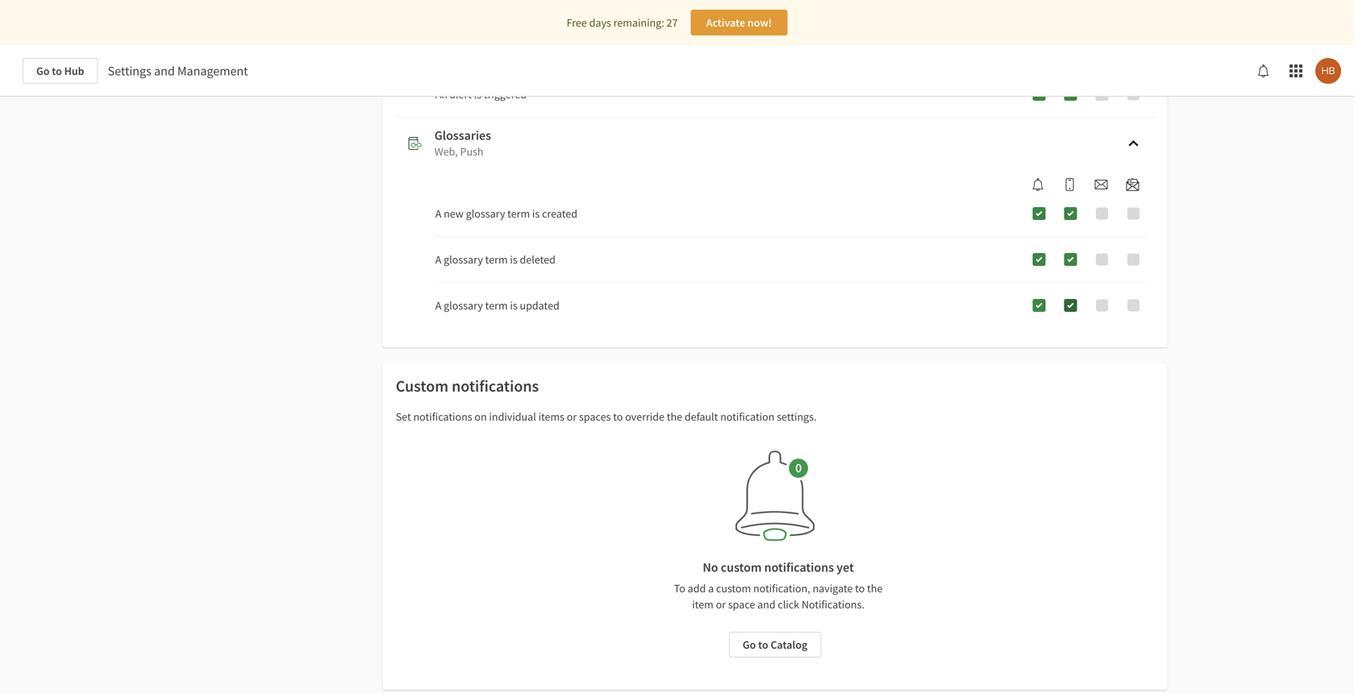 Task type: describe. For each thing, give the bounding box(es) containing it.
glossary for a glossary term is updated
[[444, 298, 483, 313]]

notifications for custom
[[452, 376, 539, 396]]

the inside no custom notifications yet to add a custom notification, navigate to the item or space and click notifications.
[[867, 581, 883, 596]]

free
[[567, 15, 587, 30]]

on
[[475, 410, 487, 424]]

go to catalog button
[[729, 632, 821, 658]]

alert
[[450, 87, 472, 102]]

is left created
[[532, 206, 540, 221]]

an
[[435, 87, 448, 102]]

custom notifications
[[396, 376, 539, 396]]

push
[[460, 144, 484, 159]]

web,
[[434, 144, 458, 159]]

27
[[667, 15, 678, 30]]

0 vertical spatial custom
[[721, 560, 762, 576]]

push notifications in qlik sense mobile element
[[1057, 178, 1083, 191]]

activate now! link
[[691, 10, 787, 35]]

new
[[444, 206, 464, 221]]

space
[[728, 598, 755, 612]]

yet
[[837, 560, 854, 576]]

go to hub link
[[23, 58, 98, 84]]

to right the "spaces"
[[613, 410, 623, 424]]

glossary for a glossary term is deleted
[[444, 252, 483, 267]]

is left updated
[[510, 298, 518, 313]]

override
[[625, 410, 664, 424]]

term for deleted
[[485, 252, 508, 267]]

individual
[[489, 410, 536, 424]]

no custom notifications yet to add a custom notification, navigate to the item or space and click notifications.
[[674, 560, 883, 612]]

notifications inside no custom notifications yet to add a custom notification, navigate to the item or space and click notifications.
[[764, 560, 834, 576]]

remaining:
[[613, 15, 664, 30]]

add
[[688, 581, 706, 596]]

default
[[685, 410, 718, 424]]

settings.
[[777, 410, 817, 424]]

is left deleted
[[510, 252, 518, 267]]

now!
[[747, 15, 772, 30]]

0 vertical spatial term
[[507, 206, 530, 221]]

and inside no custom notifications yet to add a custom notification, navigate to the item or space and click notifications.
[[757, 598, 775, 612]]

updated
[[520, 298, 559, 313]]

activate
[[706, 15, 745, 30]]

settings and management
[[108, 63, 248, 79]]

deleted
[[520, 252, 556, 267]]

notifications when using qlik sense in a browser element
[[1025, 178, 1051, 191]]

created
[[542, 206, 577, 221]]

or inside no custom notifications yet to add a custom notification, navigate to the item or space and click notifications.
[[716, 598, 726, 612]]

item
[[692, 598, 714, 612]]

notifications bundled in a daily email digest image
[[1126, 178, 1139, 191]]

a for a glossary term is updated
[[435, 298, 441, 313]]

days
[[589, 15, 611, 30]]

to
[[674, 581, 685, 596]]



Task type: vqa. For each thing, say whether or not it's contained in the screenshot.
'Go' within the Go to Hub Link
no



Task type: locate. For each thing, give the bounding box(es) containing it.
0 vertical spatial the
[[667, 410, 682, 424]]

go to hub
[[36, 64, 84, 78]]

1 vertical spatial custom
[[716, 581, 751, 596]]

settings
[[108, 63, 151, 79]]

a for a glossary term is deleted
[[435, 252, 441, 267]]

glossary right 'new'
[[466, 206, 505, 221]]

an alert is triggered
[[435, 87, 527, 102]]

a glossary term is updated
[[435, 298, 559, 313]]

custom
[[721, 560, 762, 576], [716, 581, 751, 596]]

to
[[52, 64, 62, 78], [613, 410, 623, 424], [855, 581, 865, 596], [758, 638, 768, 652]]

term for updated
[[485, 298, 508, 313]]

go left the hub
[[36, 64, 50, 78]]

0 vertical spatial and
[[154, 63, 175, 79]]

go for go to catalog
[[743, 638, 756, 652]]

1 horizontal spatial or
[[716, 598, 726, 612]]

a for a new glossary term is created
[[435, 206, 441, 221]]

2 vertical spatial a
[[435, 298, 441, 313]]

a up a glossary term is updated
[[435, 252, 441, 267]]

2 vertical spatial glossary
[[444, 298, 483, 313]]

the
[[667, 410, 682, 424], [867, 581, 883, 596]]

no
[[703, 560, 718, 576]]

set
[[396, 410, 411, 424]]

items
[[538, 410, 564, 424]]

catalog
[[771, 638, 807, 652]]

0 horizontal spatial and
[[154, 63, 175, 79]]

term left created
[[507, 206, 530, 221]]

glossary down a glossary term is deleted on the top left of page
[[444, 298, 483, 313]]

the left default
[[667, 410, 682, 424]]

and left click
[[757, 598, 775, 612]]

1 vertical spatial notifications
[[413, 410, 472, 424]]

activate now!
[[706, 15, 772, 30]]

notifications sent to your email element
[[1088, 178, 1114, 191]]

navigate
[[813, 581, 853, 596]]

glossaries
[[434, 127, 491, 144]]

1 vertical spatial and
[[757, 598, 775, 612]]

glossary
[[466, 206, 505, 221], [444, 252, 483, 267], [444, 298, 483, 313]]

2 vertical spatial notifications
[[764, 560, 834, 576]]

go for go to hub
[[36, 64, 50, 78]]

go inside button
[[743, 638, 756, 652]]

and
[[154, 63, 175, 79], [757, 598, 775, 612]]

0 vertical spatial go
[[36, 64, 50, 78]]

and right settings
[[154, 63, 175, 79]]

term
[[507, 206, 530, 221], [485, 252, 508, 267], [485, 298, 508, 313]]

2 a from the top
[[435, 252, 441, 267]]

go left catalog
[[743, 638, 756, 652]]

notifications bundled in a daily email digest element
[[1120, 178, 1146, 191]]

glossaries web, push
[[434, 127, 491, 159]]

hub
[[64, 64, 84, 78]]

triggered
[[484, 87, 527, 102]]

term left deleted
[[485, 252, 508, 267]]

set notifications on individual items or spaces to override the default notification settings.
[[396, 410, 817, 424]]

or right item
[[716, 598, 726, 612]]

to left the hub
[[52, 64, 62, 78]]

or right items
[[567, 410, 577, 424]]

to inside no custom notifications yet to add a custom notification, navigate to the item or space and click notifications.
[[855, 581, 865, 596]]

custom up space
[[716, 581, 751, 596]]

go
[[36, 64, 50, 78], [743, 638, 756, 652]]

1 vertical spatial go
[[743, 638, 756, 652]]

1 horizontal spatial and
[[757, 598, 775, 612]]

term left updated
[[485, 298, 508, 313]]

0 horizontal spatial the
[[667, 410, 682, 424]]

howard brown image
[[1315, 58, 1341, 84]]

0 vertical spatial or
[[567, 410, 577, 424]]

notifications when using qlik sense in a browser image
[[1032, 178, 1045, 191]]

1 vertical spatial glossary
[[444, 252, 483, 267]]

a glossary term is deleted
[[435, 252, 556, 267]]

glossary down 'new'
[[444, 252, 483, 267]]

custom right no
[[721, 560, 762, 576]]

1 vertical spatial term
[[485, 252, 508, 267]]

go to catalog
[[743, 638, 807, 652]]

management
[[177, 63, 248, 79]]

notifications for set
[[413, 410, 472, 424]]

notifications
[[452, 376, 539, 396], [413, 410, 472, 424], [764, 560, 834, 576]]

1 a from the top
[[435, 206, 441, 221]]

or
[[567, 410, 577, 424], [716, 598, 726, 612]]

is
[[474, 87, 481, 102], [532, 206, 540, 221], [510, 252, 518, 267], [510, 298, 518, 313]]

a down a glossary term is deleted on the top left of page
[[435, 298, 441, 313]]

custom
[[396, 376, 448, 396]]

spaces
[[579, 410, 611, 424]]

notification,
[[753, 581, 810, 596]]

0 horizontal spatial go
[[36, 64, 50, 78]]

0 vertical spatial glossary
[[466, 206, 505, 221]]

custom notifications main content
[[0, 0, 1354, 694]]

notifications up on
[[452, 376, 539, 396]]

0 vertical spatial notifications
[[452, 376, 539, 396]]

0 vertical spatial a
[[435, 206, 441, 221]]

notifications.
[[802, 598, 864, 612]]

notification
[[720, 410, 775, 424]]

1 vertical spatial the
[[867, 581, 883, 596]]

1 horizontal spatial the
[[867, 581, 883, 596]]

free days remaining: 27
[[567, 15, 678, 30]]

0 horizontal spatial or
[[567, 410, 577, 424]]

the right the navigate on the bottom right of page
[[867, 581, 883, 596]]

to left catalog
[[758, 638, 768, 652]]

3 a from the top
[[435, 298, 441, 313]]

click
[[778, 598, 799, 612]]

1 vertical spatial or
[[716, 598, 726, 612]]

notifications down custom
[[413, 410, 472, 424]]

notifications up notification,
[[764, 560, 834, 576]]

to inside button
[[758, 638, 768, 652]]

2 vertical spatial term
[[485, 298, 508, 313]]

a new glossary term is created
[[435, 206, 577, 221]]

a
[[435, 206, 441, 221], [435, 252, 441, 267], [435, 298, 441, 313]]

is right alert
[[474, 87, 481, 102]]

to right the navigate on the bottom right of page
[[855, 581, 865, 596]]

push notifications in qlik sense mobile image
[[1063, 178, 1076, 191]]

notifications sent to your email image
[[1095, 178, 1108, 191]]

a
[[708, 581, 714, 596]]

1 horizontal spatial go
[[743, 638, 756, 652]]

1 vertical spatial a
[[435, 252, 441, 267]]

a left 'new'
[[435, 206, 441, 221]]



